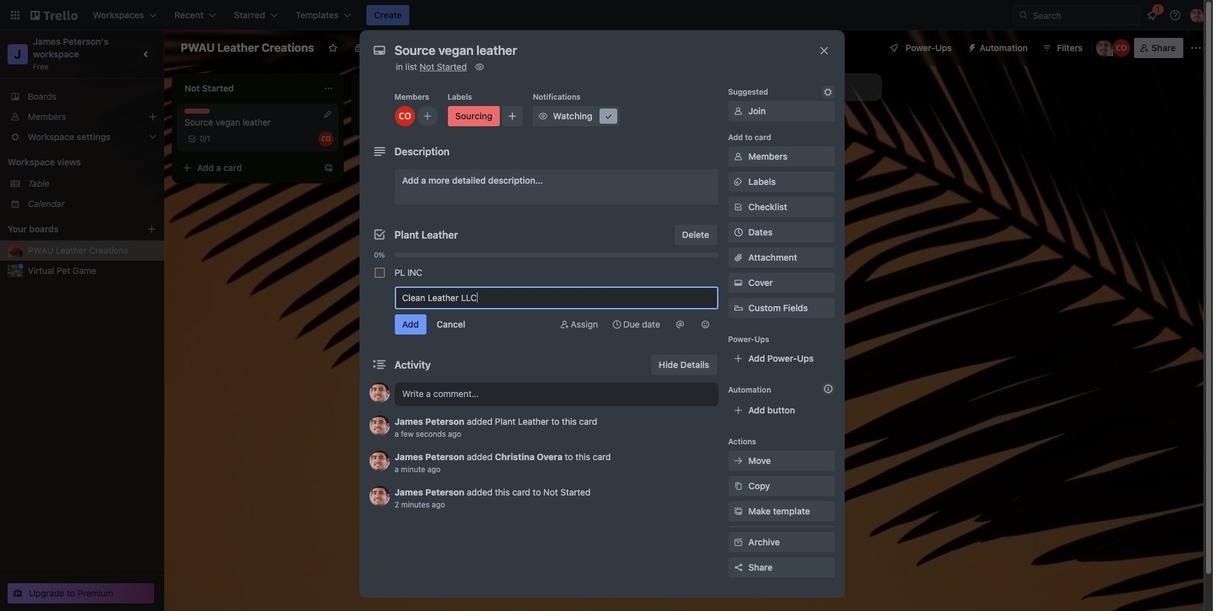 Task type: describe. For each thing, give the bounding box(es) containing it.
0 vertical spatial plant
[[395, 229, 419, 241]]

1 horizontal spatial power-
[[768, 353, 797, 364]]

game
[[72, 265, 96, 276]]

plant leather
[[395, 229, 458, 241]]

add a more detailed description…
[[402, 175, 543, 186]]

pwau leather creations link
[[28, 245, 157, 257]]

virtual
[[28, 265, 54, 276]]

started inside james peterson added this card to not started 2 minutes ago
[[561, 487, 591, 498]]

a few seconds ago link
[[395, 430, 461, 439]]

attachment button
[[728, 248, 834, 268]]

button
[[768, 405, 795, 416]]

to down the join
[[745, 133, 753, 142]]

archive link
[[728, 533, 834, 553]]

sm image for checklist
[[732, 201, 745, 214]]

add button
[[749, 405, 795, 416]]

make
[[749, 506, 771, 517]]

ups inside button
[[935, 42, 952, 53]]

james for plant
[[395, 416, 423, 427]]

private button
[[346, 38, 405, 58]]

0%
[[374, 251, 385, 259]]

power-ups inside button
[[906, 42, 952, 53]]

james for free
[[33, 36, 61, 47]]

add board image
[[147, 224, 157, 234]]

0 / 1
[[200, 134, 210, 143]]

not started link
[[420, 61, 467, 72]]

1 horizontal spatial members link
[[728, 147, 834, 167]]

add power-ups link
[[728, 349, 834, 369]]

private
[[369, 42, 398, 53]]

custom fields
[[749, 303, 808, 313]]

add down notifications
[[556, 114, 573, 125]]

0 horizontal spatial christina overa (christinaovera) image
[[395, 106, 415, 126]]

Board name text field
[[174, 38, 321, 58]]

upgrade to premium
[[29, 588, 113, 599]]

boards
[[28, 91, 56, 102]]

add down custom at right
[[749, 353, 765, 364]]

watching button
[[533, 106, 620, 126]]

this inside james peterson added this card to not started 2 minutes ago
[[495, 487, 510, 498]]

add a card button for create from template… icon at the top left of page
[[177, 158, 319, 178]]

workspace
[[33, 49, 79, 59]]

filters button
[[1038, 38, 1087, 58]]

assign
[[571, 319, 598, 330]]

search image
[[1019, 10, 1029, 20]]

1 vertical spatial power-ups
[[728, 335, 769, 344]]

make template
[[749, 506, 810, 517]]

2 vertical spatial ups
[[797, 353, 814, 364]]

fields
[[783, 303, 808, 313]]

add left more
[[402, 175, 419, 186]]

open information menu image
[[1169, 9, 1182, 21]]

a inside james peterson added plant leather to this card a few seconds ago
[[395, 430, 399, 439]]

boards
[[29, 224, 59, 234]]

hide details link
[[651, 355, 717, 375]]

1 horizontal spatial color: bold red, title: "sourcing" element
[[448, 106, 500, 126]]

a left more
[[421, 175, 426, 186]]

actions
[[728, 437, 756, 447]]

sm image inside due date link
[[611, 319, 623, 331]]

dates
[[749, 227, 773, 238]]

views
[[57, 157, 81, 167]]

upgrade
[[29, 588, 64, 599]]

cover link
[[728, 273, 834, 293]]

not inside james peterson added this card to not started 2 minutes ago
[[543, 487, 558, 498]]

pl
[[395, 267, 405, 278]]

j
[[14, 47, 21, 61]]

peterson's
[[63, 36, 109, 47]]

pet
[[57, 265, 70, 276]]

automation button
[[962, 38, 1036, 58]]

another
[[752, 82, 784, 92]]

create button
[[367, 5, 410, 25]]

assign link
[[553, 315, 603, 335]]

join link
[[728, 101, 834, 121]]

a minute ago link
[[395, 465, 441, 475]]

your
[[8, 224, 27, 234]]

0 horizontal spatial ups
[[755, 335, 769, 344]]

list inside add another list button
[[787, 82, 799, 92]]

add left 'another' at right
[[733, 82, 750, 92]]

james peterson's workspace free
[[33, 36, 111, 71]]

this for overa
[[576, 452, 590, 463]]

added for added plant leather to this card
[[467, 416, 493, 427]]

0 horizontal spatial share
[[749, 562, 773, 573]]

2 horizontal spatial add a card button
[[536, 110, 677, 130]]

to for added
[[565, 452, 573, 463]]

date
[[642, 319, 660, 330]]

0 horizontal spatial list
[[405, 61, 417, 72]]

add left add members to card icon
[[377, 114, 393, 125]]

card inside james peterson added this card to not started 2 minutes ago
[[512, 487, 530, 498]]

james peterson added this card to not started 2 minutes ago
[[395, 487, 591, 510]]

add another list
[[733, 82, 799, 92]]

1 vertical spatial james peterson (jamespeterson93) image
[[1096, 39, 1114, 57]]

add a card for right add a card button
[[556, 114, 601, 125]]

details
[[681, 360, 709, 370]]

1 horizontal spatial christina overa (christinaovera) image
[[1113, 39, 1130, 57]]

sm image down customize views icon
[[473, 61, 486, 73]]

add to card
[[728, 133, 771, 142]]

Search field
[[1029, 6, 1139, 25]]

your boards
[[8, 224, 59, 234]]

1 horizontal spatial labels
[[749, 176, 776, 187]]

to for added plant leather to this card
[[551, 416, 560, 427]]

due date
[[623, 319, 660, 330]]

workspace views
[[8, 157, 81, 167]]

seconds
[[416, 430, 446, 439]]

j link
[[8, 44, 28, 64]]

0 horizontal spatial not
[[420, 61, 434, 72]]

labels link
[[728, 172, 834, 192]]

star or unstar board image
[[328, 43, 338, 53]]

suggested
[[728, 87, 768, 97]]

power- inside button
[[906, 42, 935, 53]]

creations inside text field
[[262, 41, 314, 54]]

2
[[395, 501, 399, 510]]

in
[[396, 61, 403, 72]]

upgrade to premium link
[[8, 584, 154, 604]]

james peterson (jamespeterson93) image for added this card to not started
[[369, 487, 390, 507]]

make template link
[[728, 502, 834, 522]]

add a card button for create from template… image
[[356, 110, 498, 130]]

add left button
[[749, 405, 765, 416]]

add down suggested
[[728, 133, 743, 142]]

source
[[185, 117, 213, 128]]

table
[[28, 178, 50, 189]]

create from template… image
[[503, 115, 513, 125]]

sm image for archive
[[732, 537, 745, 549]]

james peterson's workspace link
[[33, 36, 111, 59]]

sm image inside move link
[[732, 455, 745, 468]]

hide details
[[659, 360, 709, 370]]

primary element
[[0, 0, 1213, 30]]

description
[[395, 146, 450, 157]]

copy
[[749, 481, 770, 492]]

1 vertical spatial power-
[[728, 335, 755, 344]]

delete
[[682, 229, 709, 240]]

workspace
[[8, 157, 55, 167]]

2 minutes ago link
[[395, 501, 445, 510]]

james peterson (jamespeterson93) image for added
[[369, 451, 390, 471]]

sourcing for sourcing source vegan leather
[[185, 109, 217, 118]]

move link
[[728, 451, 834, 471]]

0 horizontal spatial share button
[[728, 558, 834, 578]]

sm image for cover
[[732, 277, 745, 289]]

1 horizontal spatial share button
[[1134, 38, 1184, 58]]

inc
[[408, 267, 422, 278]]

your boards with 2 items element
[[8, 222, 128, 237]]

free
[[33, 62, 49, 71]]

add a card for create from template… icon at the top left of page add a card button
[[197, 162, 242, 173]]

james peterson added plant leather to this card a few seconds ago
[[395, 416, 597, 439]]

cancel
[[437, 319, 465, 330]]

attachment
[[749, 252, 797, 263]]

few
[[401, 430, 414, 439]]

james peterson added christina overa to this card a minute ago
[[395, 452, 611, 475]]



Task type: vqa. For each thing, say whether or not it's contained in the screenshot.
Create at the top left
yes



Task type: locate. For each thing, give the bounding box(es) containing it.
2 horizontal spatial ups
[[935, 42, 952, 53]]

0 vertical spatial list
[[405, 61, 417, 72]]

peterson inside james peterson added this card to not started 2 minutes ago
[[425, 487, 465, 498]]

to inside james peterson added this card to not started 2 minutes ago
[[533, 487, 541, 498]]

custom
[[749, 303, 781, 313]]

1 horizontal spatial list
[[787, 82, 799, 92]]

0 vertical spatial peterson
[[425, 416, 465, 427]]

sm image inside 'assign' link
[[558, 319, 571, 331]]

0 vertical spatial creations
[[262, 41, 314, 54]]

sm image inside archive link
[[732, 537, 745, 549]]

1 horizontal spatial started
[[561, 487, 591, 498]]

add
[[733, 82, 750, 92], [377, 114, 393, 125], [556, 114, 573, 125], [728, 133, 743, 142], [197, 162, 214, 173], [402, 175, 419, 186], [749, 353, 765, 364], [749, 405, 765, 416]]

ago right seconds
[[448, 430, 461, 439]]

sm image for make template
[[732, 506, 745, 518]]

dates button
[[728, 222, 834, 243]]

peterson for added this card to not started
[[425, 487, 465, 498]]

added for added this card to not started
[[467, 487, 493, 498]]

0 horizontal spatial add a card
[[197, 162, 242, 173]]

peterson
[[425, 416, 465, 427], [425, 452, 465, 463], [425, 487, 465, 498]]

0 vertical spatial ups
[[935, 42, 952, 53]]

0 horizontal spatial power-ups
[[728, 335, 769, 344]]

activity
[[395, 360, 431, 371]]

1 horizontal spatial creations
[[262, 41, 314, 54]]

0 vertical spatial this
[[562, 416, 577, 427]]

james up minute
[[395, 452, 423, 463]]

share
[[1152, 42, 1176, 53], [749, 562, 773, 573]]

pwau inside pwau leather creations text field
[[181, 41, 215, 54]]

christina overa (christinaovera) image down search "field"
[[1113, 39, 1130, 57]]

0 vertical spatial added
[[467, 416, 493, 427]]

ups down fields
[[797, 353, 814, 364]]

ago for added this card to not started
[[432, 501, 445, 510]]

james up workspace
[[33, 36, 61, 47]]

peterson inside the james peterson added christina overa to this card a minute ago
[[425, 452, 465, 463]]

1 horizontal spatial share
[[1152, 42, 1176, 53]]

description…
[[488, 175, 543, 186]]

1 horizontal spatial james peterson (jamespeterson93) image
[[1096, 39, 1114, 57]]

1 vertical spatial plant
[[495, 416, 516, 427]]

join
[[749, 106, 766, 116]]

ups
[[935, 42, 952, 53], [755, 335, 769, 344], [797, 353, 814, 364]]

0 vertical spatial share
[[1152, 42, 1176, 53]]

2 vertical spatial power-
[[768, 353, 797, 364]]

checklist link
[[728, 197, 834, 217]]

add members to card image
[[422, 110, 433, 123]]

james
[[33, 36, 61, 47], [395, 416, 423, 427], [395, 452, 423, 463], [395, 487, 423, 498]]

plant up "pl inc"
[[395, 229, 419, 241]]

0 horizontal spatial add a card button
[[177, 158, 319, 178]]

1 horizontal spatial pwau
[[181, 41, 215, 54]]

0 vertical spatial share button
[[1134, 38, 1184, 58]]

0 vertical spatial labels
[[448, 92, 472, 102]]

add a card down notifications
[[556, 114, 601, 125]]

0 vertical spatial started
[[437, 61, 467, 72]]

1 vertical spatial not
[[543, 487, 558, 498]]

peterson up seconds
[[425, 416, 465, 427]]

ago inside james peterson added this card to not started 2 minutes ago
[[432, 501, 445, 510]]

1 vertical spatial pwau
[[28, 245, 53, 256]]

james peterson (jamespeterson93) image left 2
[[369, 487, 390, 507]]

cover
[[749, 277, 773, 288]]

1 vertical spatial this
[[576, 452, 590, 463]]

members down boards
[[28, 111, 66, 122]]

virtual pet game
[[28, 265, 96, 276]]

2 james peterson (jamespeterson93) image from the top
[[369, 451, 390, 471]]

0 horizontal spatial pwau leather creations
[[28, 245, 128, 256]]

2 vertical spatial added
[[467, 487, 493, 498]]

sm image left the join
[[732, 105, 745, 118]]

add a card down the 1 at left top
[[197, 162, 242, 173]]

christina overa (christinaovera) image left add members to card icon
[[395, 106, 415, 126]]

1 added from the top
[[467, 416, 493, 427]]

0 horizontal spatial color: bold red, title: "sourcing" element
[[185, 109, 217, 118]]

add power-ups
[[749, 353, 814, 364]]

to
[[745, 133, 753, 142], [551, 416, 560, 427], [565, 452, 573, 463], [533, 487, 541, 498], [67, 588, 75, 599]]

3 peterson from the top
[[425, 487, 465, 498]]

0 vertical spatial members
[[395, 92, 429, 102]]

create
[[374, 9, 402, 20]]

0 vertical spatial james peterson (jamespeterson93) image
[[1191, 8, 1206, 23]]

detailed
[[452, 175, 486, 186]]

edit card image
[[322, 109, 332, 119]]

sm image inside checklist link
[[732, 201, 745, 214]]

create from template… image
[[324, 163, 334, 173]]

this inside the james peterson added christina overa to this card a minute ago
[[576, 452, 590, 463]]

sm image inside watching "button"
[[603, 110, 615, 123]]

sm image
[[962, 38, 980, 56], [473, 61, 486, 73], [732, 105, 745, 118], [603, 110, 615, 123], [732, 150, 745, 163], [558, 319, 571, 331], [611, 319, 623, 331], [674, 319, 687, 331], [699, 319, 712, 331], [732, 455, 745, 468]]

1 horizontal spatial members
[[395, 92, 429, 102]]

to down write a comment text box
[[551, 416, 560, 427]]

added inside james peterson added this card to not started 2 minutes ago
[[467, 487, 493, 498]]

color: bold red, title: "sourcing" element
[[448, 106, 500, 126], [185, 109, 217, 118]]

not down overa
[[543, 487, 558, 498]]

sm image right watching
[[603, 110, 615, 123]]

sourcing left create from template… image
[[455, 111, 493, 121]]

0 vertical spatial power-
[[906, 42, 935, 53]]

this down the james peterson added christina overa to this card a minute ago on the bottom of the page
[[495, 487, 510, 498]]

1 vertical spatial automation
[[728, 385, 771, 395]]

sm image left "archive"
[[732, 537, 745, 549]]

james peterson (jamespeterson93) image left minute
[[369, 451, 390, 471]]

board link
[[408, 38, 462, 58]]

added inside the james peterson added christina overa to this card a minute ago
[[467, 452, 493, 463]]

started
[[437, 61, 467, 72], [561, 487, 591, 498]]

a left few
[[395, 430, 399, 439]]

a down vegan
[[216, 162, 221, 173]]

ups left automation button
[[935, 42, 952, 53]]

0 horizontal spatial labels
[[448, 92, 472, 102]]

None text field
[[388, 39, 805, 62]]

ago inside the james peterson added christina overa to this card a minute ago
[[427, 465, 441, 475]]

james inside james peterson added this card to not started 2 minutes ago
[[395, 487, 423, 498]]

sm image inside 'labels' link
[[732, 176, 745, 188]]

table link
[[28, 178, 157, 190]]

2 added from the top
[[467, 452, 493, 463]]

a left add members to card icon
[[396, 114, 401, 125]]

peterson inside james peterson added plant leather to this card a few seconds ago
[[425, 416, 465, 427]]

0 horizontal spatial pwau
[[28, 245, 53, 256]]

members down add to card
[[749, 151, 788, 162]]

boards link
[[0, 87, 164, 107]]

2 vertical spatial james peterson (jamespeterson93) image
[[369, 383, 390, 403]]

customize views image
[[468, 42, 481, 54]]

show menu image
[[1190, 42, 1203, 54]]

leather
[[243, 117, 271, 128]]

vegan
[[216, 117, 240, 128]]

started down board
[[437, 61, 467, 72]]

1 vertical spatial labels
[[749, 176, 776, 187]]

add another list button
[[710, 73, 882, 101]]

2 vertical spatial james peterson (jamespeterson93) image
[[369, 487, 390, 507]]

ago inside james peterson added plant leather to this card a few seconds ago
[[448, 430, 461, 439]]

this for leather
[[562, 416, 577, 427]]

power-ups
[[906, 42, 952, 53], [728, 335, 769, 344]]

to down overa
[[533, 487, 541, 498]]

sm image inside "make template" 'link'
[[732, 506, 745, 518]]

peterson for added plant leather to this card
[[425, 416, 465, 427]]

1 horizontal spatial power-ups
[[906, 42, 952, 53]]

this right overa
[[576, 452, 590, 463]]

0 horizontal spatial creations
[[89, 245, 128, 256]]

color: bold red, title: "sourcing" element left create from template… image
[[448, 106, 500, 126]]

Write a comment text field
[[395, 383, 718, 406]]

0 horizontal spatial members
[[28, 111, 66, 122]]

card inside james peterson added plant leather to this card a few seconds ago
[[579, 416, 597, 427]]

add a card left add members to card icon
[[377, 114, 422, 125]]

share button down 1 notification icon
[[1134, 38, 1184, 58]]

premium
[[77, 588, 113, 599]]

1 vertical spatial james peterson (jamespeterson93) image
[[369, 451, 390, 471]]

0 horizontal spatial automation
[[728, 385, 771, 395]]

1 vertical spatial added
[[467, 452, 493, 463]]

sm image for copy
[[732, 480, 745, 493]]

share down "archive"
[[749, 562, 773, 573]]

james for christina
[[395, 452, 423, 463]]

share button down archive link
[[728, 558, 834, 578]]

automation up add button
[[728, 385, 771, 395]]

list right 'in'
[[405, 61, 417, 72]]

james inside james peterson added plant leather to this card a few seconds ago
[[395, 416, 423, 427]]

james inside james peterson's workspace free
[[33, 36, 61, 47]]

PL INC checkbox
[[374, 268, 385, 278]]

/
[[204, 134, 207, 143]]

2 vertical spatial members
[[749, 151, 788, 162]]

0 horizontal spatial sourcing
[[185, 109, 217, 118]]

more
[[428, 175, 450, 186]]

notifications
[[533, 92, 581, 102]]

template
[[773, 506, 810, 517]]

sm image up details
[[699, 319, 712, 331]]

add a card button down notifications
[[536, 110, 677, 130]]

2 horizontal spatial add a card
[[556, 114, 601, 125]]

sourcing up 0
[[185, 109, 217, 118]]

a
[[396, 114, 401, 125], [575, 114, 580, 125], [216, 162, 221, 173], [421, 175, 426, 186], [395, 430, 399, 439], [395, 465, 399, 475]]

sm image for labels
[[732, 176, 745, 188]]

add a card button up description
[[356, 110, 498, 130]]

minute
[[401, 465, 425, 475]]

in list not started
[[396, 61, 467, 72]]

sm image inside join link
[[732, 105, 745, 118]]

0 vertical spatial power-ups
[[906, 42, 952, 53]]

sm image down add to card
[[732, 176, 745, 188]]

james up few
[[395, 416, 423, 427]]

added down the james peterson added christina overa to this card a minute ago on the bottom of the page
[[467, 487, 493, 498]]

custom fields button
[[728, 302, 834, 315]]

2 peterson from the top
[[425, 452, 465, 463]]

1 horizontal spatial ups
[[797, 353, 814, 364]]

share left show menu icon
[[1152, 42, 1176, 53]]

add button button
[[728, 401, 834, 421]]

peterson up 2 minutes ago link
[[425, 487, 465, 498]]

filters
[[1057, 42, 1083, 53]]

sm image inside watching "button"
[[537, 110, 549, 123]]

members link down boards
[[0, 107, 164, 127]]

automation down search image
[[980, 42, 1028, 53]]

labels up "checklist" in the right of the page
[[749, 176, 776, 187]]

not down board link at the left top
[[420, 61, 434, 72]]

copy link
[[728, 476, 834, 497]]

sourcing for sourcing
[[455, 111, 493, 121]]

delete link
[[675, 225, 717, 245]]

sm image left make
[[732, 506, 745, 518]]

1 horizontal spatial plant
[[495, 416, 516, 427]]

virtual pet game link
[[28, 265, 157, 277]]

pwau leather creations inside text field
[[181, 41, 314, 54]]

hide
[[659, 360, 678, 370]]

board
[[429, 42, 454, 53]]

due
[[623, 319, 640, 330]]

leather inside text field
[[217, 41, 259, 54]]

1 horizontal spatial add a card
[[377, 114, 422, 125]]

1 vertical spatial creations
[[89, 245, 128, 256]]

list right 'another' at right
[[787, 82, 799, 92]]

2 vertical spatial peterson
[[425, 487, 465, 498]]

ago
[[448, 430, 461, 439], [427, 465, 441, 475], [432, 501, 445, 510]]

1 vertical spatial pwau leather creations
[[28, 245, 128, 256]]

due date link
[[606, 315, 666, 335]]

2 vertical spatial ago
[[432, 501, 445, 510]]

added up the james peterson added christina overa to this card a minute ago on the bottom of the page
[[467, 416, 493, 427]]

sm image inside copy link
[[732, 480, 745, 493]]

labels
[[448, 92, 472, 102], [749, 176, 776, 187]]

0 vertical spatial members link
[[0, 107, 164, 127]]

christina overa (christinaovera) image
[[1113, 39, 1130, 57], [395, 106, 415, 126]]

automation inside button
[[980, 42, 1028, 53]]

sm image left cover
[[732, 277, 745, 289]]

pwau inside pwau leather creations link
[[28, 245, 53, 256]]

Add an item text field
[[395, 287, 718, 310]]

sm image down add an item 'text box'
[[558, 319, 571, 331]]

christina overa (christinaovera) image
[[319, 131, 334, 147]]

sm image inside cover "link"
[[732, 277, 745, 289]]

0 horizontal spatial plant
[[395, 229, 419, 241]]

members link up 'labels' link
[[728, 147, 834, 167]]

sm image for suggested
[[822, 86, 834, 99]]

sm image up join link in the right top of the page
[[822, 86, 834, 99]]

sm image inside automation button
[[962, 38, 980, 56]]

1 horizontal spatial pwau leather creations
[[181, 41, 314, 54]]

2 horizontal spatial power-
[[906, 42, 935, 53]]

to right upgrade
[[67, 588, 75, 599]]

0 horizontal spatial power-
[[728, 335, 755, 344]]

a down notifications
[[575, 114, 580, 125]]

added inside james peterson added plant leather to this card a few seconds ago
[[467, 416, 493, 427]]

1 vertical spatial started
[[561, 487, 591, 498]]

0 horizontal spatial started
[[437, 61, 467, 72]]

james peterson (jamespeterson93) image left few
[[369, 416, 390, 436]]

pwau
[[181, 41, 215, 54], [28, 245, 53, 256]]

2 horizontal spatial members
[[749, 151, 788, 162]]

a left minute
[[395, 465, 399, 475]]

1
[[207, 134, 210, 143]]

not
[[420, 61, 434, 72], [543, 487, 558, 498]]

3 added from the top
[[467, 487, 493, 498]]

move
[[749, 456, 771, 466]]

automation
[[980, 42, 1028, 53], [728, 385, 771, 395]]

leather inside james peterson added plant leather to this card a few seconds ago
[[518, 416, 549, 427]]

sm image left copy
[[732, 480, 745, 493]]

color: bold red, title: "sourcing" element up 0
[[185, 109, 217, 118]]

source vegan leather link
[[185, 116, 331, 129]]

card inside the james peterson added christina overa to this card a minute ago
[[593, 452, 611, 463]]

1 vertical spatial christina overa (christinaovera) image
[[395, 106, 415, 126]]

ups up add power-ups
[[755, 335, 769, 344]]

started down overa
[[561, 487, 591, 498]]

sourcing inside 'sourcing source vegan leather'
[[185, 109, 217, 118]]

plant up christina
[[495, 416, 516, 427]]

to for added this card to not started
[[533, 487, 541, 498]]

james peterson (jamespeterson93) image
[[369, 416, 390, 436], [369, 451, 390, 471], [369, 487, 390, 507]]

1 notification image
[[1145, 8, 1160, 23]]

james inside the james peterson added christina overa to this card a minute ago
[[395, 452, 423, 463]]

added for added
[[467, 452, 493, 463]]

0 vertical spatial not
[[420, 61, 434, 72]]

sm image left "checklist" in the right of the page
[[732, 201, 745, 214]]

0 vertical spatial pwau leather creations
[[181, 41, 314, 54]]

sm image down notifications
[[537, 110, 549, 123]]

labels down not started link
[[448, 92, 472, 102]]

calendar
[[28, 198, 64, 209]]

None submit
[[395, 315, 427, 335]]

plant
[[395, 229, 419, 241], [495, 416, 516, 427]]

add a card button down source vegan leather "link"
[[177, 158, 319, 178]]

creations
[[262, 41, 314, 54], [89, 245, 128, 256]]

add a card for add a card button corresponding to create from template… image
[[377, 114, 422, 125]]

0 horizontal spatial james peterson (jamespeterson93) image
[[369, 383, 390, 403]]

0 vertical spatial james peterson (jamespeterson93) image
[[369, 416, 390, 436]]

1 james peterson (jamespeterson93) image from the top
[[369, 416, 390, 436]]

a inside the james peterson added christina overa to this card a minute ago
[[395, 465, 399, 475]]

sm image inside members link
[[732, 150, 745, 163]]

1 vertical spatial ago
[[427, 465, 441, 475]]

added down james peterson added plant leather to this card a few seconds ago
[[467, 452, 493, 463]]

1 vertical spatial share
[[749, 562, 773, 573]]

leather
[[217, 41, 259, 54], [422, 229, 458, 241], [56, 245, 87, 256], [518, 416, 549, 427]]

sourcing
[[185, 109, 217, 118], [455, 111, 493, 121]]

james up minutes
[[395, 487, 423, 498]]

sm image for watching
[[537, 110, 549, 123]]

ago for added
[[427, 465, 441, 475]]

1 horizontal spatial not
[[543, 487, 558, 498]]

1 horizontal spatial automation
[[980, 42, 1028, 53]]

this down write a comment text box
[[562, 416, 577, 427]]

sm image right assign
[[611, 319, 623, 331]]

2 horizontal spatial james peterson (jamespeterson93) image
[[1191, 8, 1206, 23]]

creations up virtual pet game link
[[89, 245, 128, 256]]

plant inside james peterson added plant leather to this card a few seconds ago
[[495, 416, 516, 427]]

this inside james peterson added plant leather to this card a few seconds ago
[[562, 416, 577, 427]]

1 vertical spatial members
[[28, 111, 66, 122]]

2 vertical spatial this
[[495, 487, 510, 498]]

added
[[467, 416, 493, 427], [467, 452, 493, 463], [467, 487, 493, 498]]

1 horizontal spatial sourcing
[[455, 111, 493, 121]]

to inside james peterson added plant leather to this card a few seconds ago
[[551, 416, 560, 427]]

to inside the james peterson added christina overa to this card a minute ago
[[565, 452, 573, 463]]

james peterson (jamespeterson93) image
[[1191, 8, 1206, 23], [1096, 39, 1114, 57], [369, 383, 390, 403]]

1 vertical spatial list
[[787, 82, 799, 92]]

power-ups button
[[881, 38, 960, 58]]

christina
[[495, 452, 535, 463]]

peterson down seconds
[[425, 452, 465, 463]]

to right overa
[[565, 452, 573, 463]]

james peterson (jamespeterson93) image for added plant leather to this card
[[369, 416, 390, 436]]

sourcing source vegan leather
[[185, 109, 271, 128]]

1 peterson from the top
[[425, 416, 465, 427]]

pwau leather creations
[[181, 41, 314, 54], [28, 245, 128, 256]]

0 vertical spatial christina overa (christinaovera) image
[[1113, 39, 1130, 57]]

1 vertical spatial share button
[[728, 558, 834, 578]]

watching
[[553, 111, 593, 121]]

james for this
[[395, 487, 423, 498]]

sm image down add to card
[[732, 150, 745, 163]]

sm image
[[822, 86, 834, 99], [537, 110, 549, 123], [732, 176, 745, 188], [732, 201, 745, 214], [732, 277, 745, 289], [732, 480, 745, 493], [732, 506, 745, 518], [732, 537, 745, 549]]

1 vertical spatial members link
[[728, 147, 834, 167]]

sm image right power-ups button
[[962, 38, 980, 56]]

sm image right date
[[674, 319, 687, 331]]

ago right minutes
[[432, 501, 445, 510]]

0 horizontal spatial members link
[[0, 107, 164, 127]]

members up add members to card icon
[[395, 92, 429, 102]]

1 horizontal spatial add a card button
[[356, 110, 498, 130]]

creations left star or unstar board image on the left of page
[[262, 41, 314, 54]]

sm image down actions
[[732, 455, 745, 468]]

3 james peterson (jamespeterson93) image from the top
[[369, 487, 390, 507]]

0 vertical spatial automation
[[980, 42, 1028, 53]]

peterson for added
[[425, 452, 465, 463]]

ago right minute
[[427, 465, 441, 475]]

add down "/"
[[197, 162, 214, 173]]

members
[[395, 92, 429, 102], [28, 111, 66, 122], [749, 151, 788, 162]]

1 vertical spatial ups
[[755, 335, 769, 344]]



